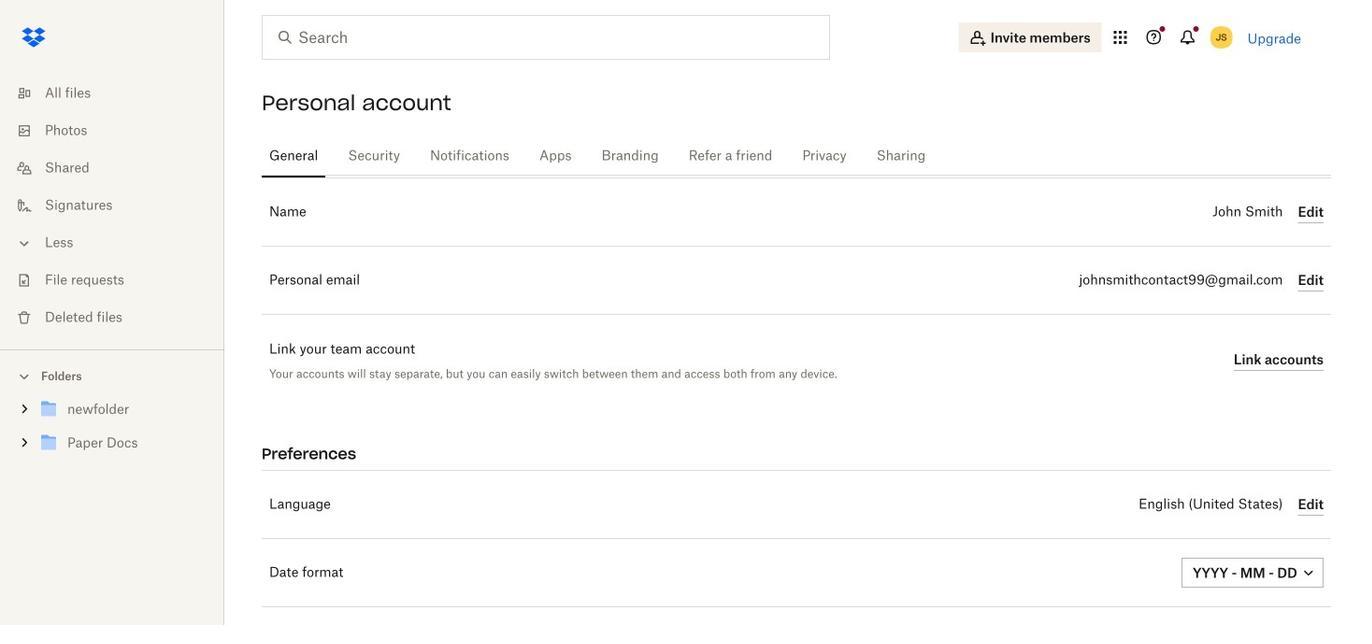 Task type: vqa. For each thing, say whether or not it's contained in the screenshot.
the top devices
no



Task type: locate. For each thing, give the bounding box(es) containing it.
tab list
[[262, 131, 1331, 179]]

group
[[0, 389, 224, 474]]

list
[[0, 64, 224, 350]]

Search text field
[[298, 26, 791, 49]]



Task type: describe. For each thing, give the bounding box(es) containing it.
less image
[[15, 234, 34, 253]]

dropbox image
[[15, 19, 52, 56]]



